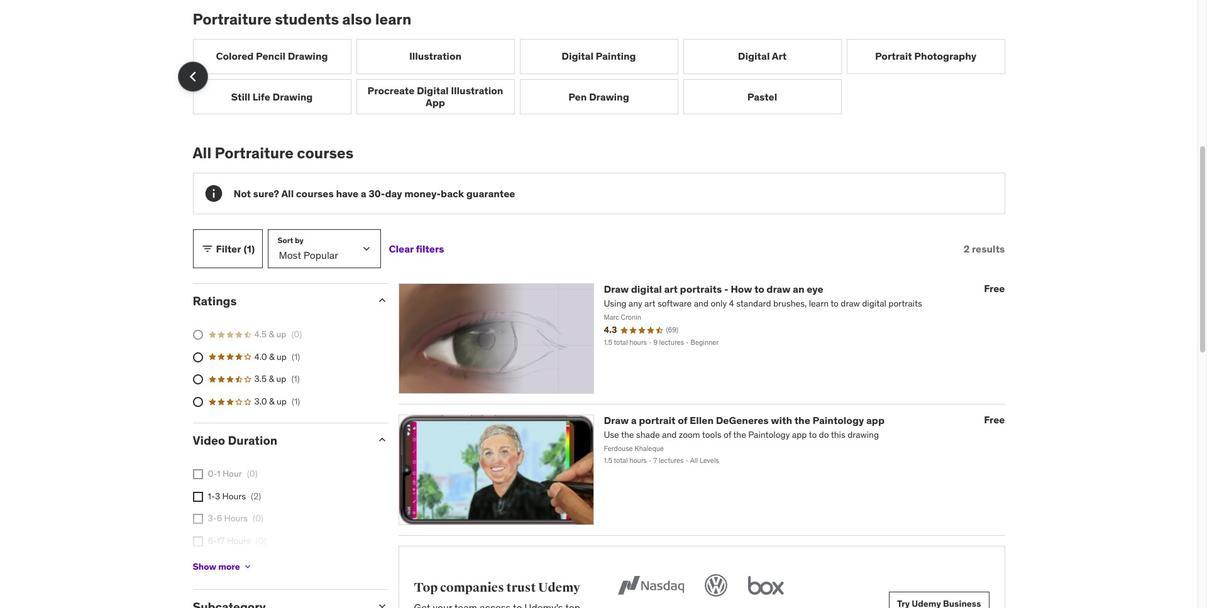 Task type: locate. For each thing, give the bounding box(es) containing it.
1 vertical spatial free
[[984, 414, 1005, 426]]

2 vertical spatial small image
[[376, 601, 388, 609]]

not
[[234, 187, 251, 200]]

1 free from the top
[[984, 282, 1005, 295]]

0 horizontal spatial digital
[[417, 84, 449, 97]]

1 small image from the top
[[376, 294, 388, 307]]

digital down illustration link
[[417, 84, 449, 97]]

up right 3.0
[[277, 396, 287, 407]]

xsmall image inside the show more button
[[243, 562, 253, 572]]

17+ hours
[[208, 558, 247, 569]]

1 vertical spatial courses
[[296, 187, 334, 200]]

pen drawing
[[569, 90, 629, 103]]

xsmall image left 0-
[[193, 470, 203, 480]]

xsmall image left 1- on the bottom of page
[[193, 492, 203, 502]]

xsmall image right more
[[243, 562, 253, 572]]

4.0
[[254, 351, 267, 363]]

1 vertical spatial xsmall image
[[193, 515, 203, 525]]

small image
[[376, 294, 388, 307], [376, 434, 388, 447], [376, 601, 388, 609]]

& for 4.5
[[269, 329, 274, 340]]

6-
[[208, 536, 217, 547]]

eye
[[807, 283, 823, 296]]

2 free from the top
[[984, 414, 1005, 426]]

(1) up 3.0 & up (1)
[[291, 374, 300, 385]]

small image for ratings
[[376, 294, 388, 307]]

0-
[[208, 469, 217, 480]]

of
[[678, 414, 688, 427]]

0 horizontal spatial all
[[193, 144, 211, 163]]

2 vertical spatial xsmall image
[[193, 537, 203, 547]]

money-
[[404, 187, 441, 200]]

(1)
[[244, 242, 255, 255], [292, 351, 300, 363], [291, 374, 300, 385], [292, 396, 300, 407]]

0 horizontal spatial xsmall image
[[193, 492, 203, 502]]

up right 3.5
[[276, 374, 286, 385]]

(1) down the 3.5 & up (1)
[[292, 396, 300, 407]]

0-1 hour (0)
[[208, 469, 258, 480]]

draw a portrait of ellen degeneres with the paintology app
[[604, 414, 885, 427]]

courses
[[297, 144, 354, 163], [296, 187, 334, 200]]

free for draw a portrait of ellen degeneres with the paintology app
[[984, 414, 1005, 426]]

courses left have
[[296, 187, 334, 200]]

1 vertical spatial all
[[281, 187, 294, 200]]

3-
[[208, 513, 217, 525]]

udemy
[[538, 580, 580, 596]]

show more button
[[193, 555, 253, 580]]

digital left painting
[[562, 50, 594, 62]]

portraiture up colored
[[193, 9, 272, 29]]

colored pencil drawing
[[216, 50, 328, 62]]

a left 30-
[[361, 187, 366, 200]]

illustration up procreate digital illustration app
[[409, 50, 462, 62]]

digital
[[562, 50, 594, 62], [738, 50, 770, 62], [417, 84, 449, 97]]

clear filters button
[[389, 230, 444, 269]]

0 vertical spatial draw
[[604, 283, 629, 296]]

portraiture up not
[[215, 144, 294, 163]]

a
[[361, 187, 366, 200], [631, 414, 637, 427]]

ellen
[[690, 414, 714, 427]]

pastel
[[748, 90, 777, 103]]

hours right 6
[[224, 513, 248, 525]]

filters
[[416, 242, 444, 255]]

0 vertical spatial small image
[[376, 294, 388, 307]]

1 vertical spatial draw
[[604, 414, 629, 427]]

an
[[793, 283, 805, 296]]

(0) up 4.0 & up (1)
[[291, 329, 302, 340]]

illustration link
[[356, 39, 515, 74]]

ratings button
[[193, 294, 366, 309]]

drawing
[[288, 50, 328, 62], [273, 90, 313, 103], [589, 90, 629, 103]]

digital inside procreate digital illustration app
[[417, 84, 449, 97]]

1-
[[208, 491, 215, 502]]

& right 4.0
[[269, 351, 275, 363]]

guarantee
[[466, 187, 515, 200]]

top companies trust udemy
[[414, 580, 580, 596]]

xsmall image
[[193, 470, 203, 480], [193, 515, 203, 525], [193, 537, 203, 547]]

& for 3.0
[[269, 396, 275, 407]]

draw left portrait
[[604, 414, 629, 427]]

illustration
[[409, 50, 462, 62], [451, 84, 503, 97]]

1 horizontal spatial xsmall image
[[243, 562, 253, 572]]

(1) down the 4.5 & up (0)
[[292, 351, 300, 363]]

drawing right pen
[[589, 90, 629, 103]]

0 horizontal spatial a
[[361, 187, 366, 200]]

xsmall image
[[193, 492, 203, 502], [243, 562, 253, 572]]

1 horizontal spatial digital
[[562, 50, 594, 62]]

hours for 1-3 hours
[[222, 491, 246, 502]]

up for 3.0 & up
[[277, 396, 287, 407]]

how
[[731, 283, 752, 296]]

0 vertical spatial courses
[[297, 144, 354, 163]]

drawing for still life drawing
[[273, 90, 313, 103]]

a left portrait
[[631, 414, 637, 427]]

3-6 hours (0)
[[208, 513, 264, 525]]

3.5
[[254, 374, 267, 385]]

(0) down the (2)
[[253, 513, 264, 525]]

1 horizontal spatial a
[[631, 414, 637, 427]]

& for 4.0
[[269, 351, 275, 363]]

0 vertical spatial free
[[984, 282, 1005, 295]]

draw left digital
[[604, 283, 629, 296]]

digital
[[631, 283, 662, 296]]

1 horizontal spatial all
[[281, 187, 294, 200]]

& right 3.5
[[269, 374, 274, 385]]

1 vertical spatial small image
[[376, 434, 388, 447]]

illustration inside procreate digital illustration app
[[451, 84, 503, 97]]

paintology
[[813, 414, 864, 427]]

digital for digital painting
[[562, 50, 594, 62]]

& right 3.0
[[269, 396, 275, 407]]

learn
[[375, 9, 412, 29]]

up right 4.0
[[277, 351, 287, 363]]

sure?
[[253, 187, 279, 200]]

draw
[[604, 283, 629, 296], [604, 414, 629, 427]]

hour
[[223, 469, 242, 480]]

carousel element
[[178, 39, 1005, 115]]

companies
[[440, 580, 504, 596]]

& right 4.5 in the bottom left of the page
[[269, 329, 274, 340]]

hours right 3
[[222, 491, 246, 502]]

courses up have
[[297, 144, 354, 163]]

up right 4.5 in the bottom left of the page
[[276, 329, 286, 340]]

draw digital art portraits - how to draw an eye
[[604, 283, 823, 296]]

hours for 3-6 hours
[[224, 513, 248, 525]]

1 draw from the top
[[604, 283, 629, 296]]

hours right 17
[[227, 536, 251, 547]]

drawing right life
[[273, 90, 313, 103]]

6-17 hours (0)
[[208, 536, 266, 547]]

(0) right hour
[[247, 469, 258, 480]]

draw for draw digital art portraits - how to draw an eye
[[604, 283, 629, 296]]

illustration right app
[[451, 84, 503, 97]]

2 horizontal spatial digital
[[738, 50, 770, 62]]

drawing down students
[[288, 50, 328, 62]]

digital art link
[[683, 39, 842, 74]]

up for 4.0 & up
[[277, 351, 287, 363]]

still
[[231, 90, 250, 103]]

portraiture
[[193, 9, 272, 29], [215, 144, 294, 163]]

video duration button
[[193, 434, 366, 449]]

1 vertical spatial a
[[631, 414, 637, 427]]

(0)
[[291, 329, 302, 340], [247, 469, 258, 480], [253, 513, 264, 525], [256, 536, 266, 547]]

draw for draw a portrait of ellen degeneres with the paintology app
[[604, 414, 629, 427]]

all
[[193, 144, 211, 163], [281, 187, 294, 200]]

3
[[215, 491, 220, 502]]

0 vertical spatial xsmall image
[[193, 492, 203, 502]]

students
[[275, 9, 339, 29]]

volkswagen image
[[703, 572, 730, 600]]

portrait
[[875, 50, 912, 62]]

up
[[276, 329, 286, 340], [277, 351, 287, 363], [276, 374, 286, 385], [277, 396, 287, 407]]

top
[[414, 580, 438, 596]]

2 xsmall image from the top
[[193, 515, 203, 525]]

1 xsmall image from the top
[[193, 470, 203, 480]]

2 small image from the top
[[376, 434, 388, 447]]

2 draw from the top
[[604, 414, 629, 427]]

1 vertical spatial xsmall image
[[243, 562, 253, 572]]

(0) down 3-6 hours (0)
[[256, 536, 266, 547]]

filter
[[216, 242, 241, 255]]

up for 4.5 & up
[[276, 329, 286, 340]]

pencil
[[256, 50, 286, 62]]

0 vertical spatial illustration
[[409, 50, 462, 62]]

trust
[[507, 580, 536, 596]]

3 xsmall image from the top
[[193, 537, 203, 547]]

xsmall image left the 6-
[[193, 537, 203, 547]]

xsmall image left '3-'
[[193, 515, 203, 525]]

digital left art
[[738, 50, 770, 62]]

digital art
[[738, 50, 787, 62]]

0 vertical spatial xsmall image
[[193, 470, 203, 480]]

1 vertical spatial illustration
[[451, 84, 503, 97]]



Task type: vqa. For each thing, say whether or not it's contained in the screenshot.
the Pencil
yes



Task type: describe. For each thing, give the bounding box(es) containing it.
(0) for 3-6 hours (0)
[[253, 513, 264, 525]]

art
[[664, 283, 678, 296]]

day
[[385, 187, 402, 200]]

(1) right filter
[[244, 242, 255, 255]]

(0) for 0-1 hour (0)
[[247, 469, 258, 480]]

show
[[193, 561, 216, 573]]

nasdaq image
[[615, 572, 688, 600]]

6
[[217, 513, 222, 525]]

2 results
[[964, 242, 1005, 255]]

duration
[[228, 434, 277, 449]]

not sure? all courses have a 30-day money-back guarantee
[[234, 187, 515, 200]]

procreate digital illustration app link
[[356, 79, 515, 115]]

video
[[193, 434, 225, 449]]

4.5
[[254, 329, 267, 340]]

-
[[724, 283, 729, 296]]

3 small image from the top
[[376, 601, 388, 609]]

still life drawing
[[231, 90, 313, 103]]

portrait
[[639, 414, 676, 427]]

(1) for 3.0 & up (1)
[[292, 396, 300, 407]]

hours for 6-17 hours
[[227, 536, 251, 547]]

drawing for colored pencil drawing
[[288, 50, 328, 62]]

results
[[972, 242, 1005, 255]]

& for 3.5
[[269, 374, 274, 385]]

digital painting link
[[520, 39, 678, 74]]

pastel link
[[683, 79, 842, 115]]

0 vertical spatial a
[[361, 187, 366, 200]]

procreate digital illustration app
[[368, 84, 503, 109]]

draw
[[767, 283, 791, 296]]

free for draw digital art portraits - how to draw an eye
[[984, 282, 1005, 295]]

life
[[253, 90, 270, 103]]

also
[[342, 9, 372, 29]]

ratings
[[193, 294, 237, 309]]

hours right 17+
[[224, 558, 247, 569]]

portraiture students also learn
[[193, 9, 412, 29]]

2
[[964, 242, 970, 255]]

to
[[755, 283, 765, 296]]

0 vertical spatial all
[[193, 144, 211, 163]]

3.0
[[254, 396, 267, 407]]

show more
[[193, 561, 240, 573]]

art
[[772, 50, 787, 62]]

digital for digital art
[[738, 50, 770, 62]]

clear
[[389, 242, 414, 255]]

box image
[[745, 572, 787, 600]]

app
[[866, 414, 885, 427]]

still life drawing link
[[193, 79, 351, 115]]

colored
[[216, 50, 254, 62]]

up for 3.5 & up
[[276, 374, 286, 385]]

portrait photography
[[875, 50, 977, 62]]

17+
[[208, 558, 222, 569]]

colored pencil drawing link
[[193, 39, 351, 74]]

4.0 & up (1)
[[254, 351, 300, 363]]

photography
[[914, 50, 977, 62]]

xsmall image for 0-
[[193, 470, 203, 480]]

(0) for 6-17 hours (0)
[[256, 536, 266, 547]]

draw a portrait of ellen degeneres with the paintology app link
[[604, 414, 885, 427]]

2 results status
[[964, 242, 1005, 255]]

pen drawing link
[[520, 79, 678, 115]]

the
[[795, 414, 810, 427]]

back
[[441, 187, 464, 200]]

filter (1)
[[216, 242, 255, 255]]

3.0 & up (1)
[[254, 396, 300, 407]]

1 vertical spatial portraiture
[[215, 144, 294, 163]]

30-
[[369, 187, 385, 200]]

painting
[[596, 50, 636, 62]]

(2)
[[251, 491, 261, 502]]

3.5 & up (1)
[[254, 374, 300, 385]]

with
[[771, 414, 792, 427]]

small image
[[201, 243, 213, 255]]

4.5 & up (0)
[[254, 329, 302, 340]]

portrait photography link
[[847, 39, 1005, 74]]

pen
[[569, 90, 587, 103]]

previous image
[[183, 67, 203, 87]]

draw digital art portraits - how to draw an eye link
[[604, 283, 823, 296]]

clear filters
[[389, 242, 444, 255]]

1-3 hours (2)
[[208, 491, 261, 502]]

xsmall image for 3-
[[193, 515, 203, 525]]

video duration
[[193, 434, 277, 449]]

(1) for 4.0 & up (1)
[[292, 351, 300, 363]]

0 vertical spatial portraiture
[[193, 9, 272, 29]]

small image for video duration
[[376, 434, 388, 447]]

all portraiture courses
[[193, 144, 354, 163]]

17
[[217, 536, 225, 547]]

1
[[217, 469, 220, 480]]

portraits
[[680, 283, 722, 296]]

app
[[426, 96, 445, 109]]

(0) for 4.5 & up (0)
[[291, 329, 302, 340]]

more
[[218, 561, 240, 573]]

(1) for 3.5 & up (1)
[[291, 374, 300, 385]]

xsmall image for 6-
[[193, 537, 203, 547]]

have
[[336, 187, 359, 200]]

digital painting
[[562, 50, 636, 62]]



